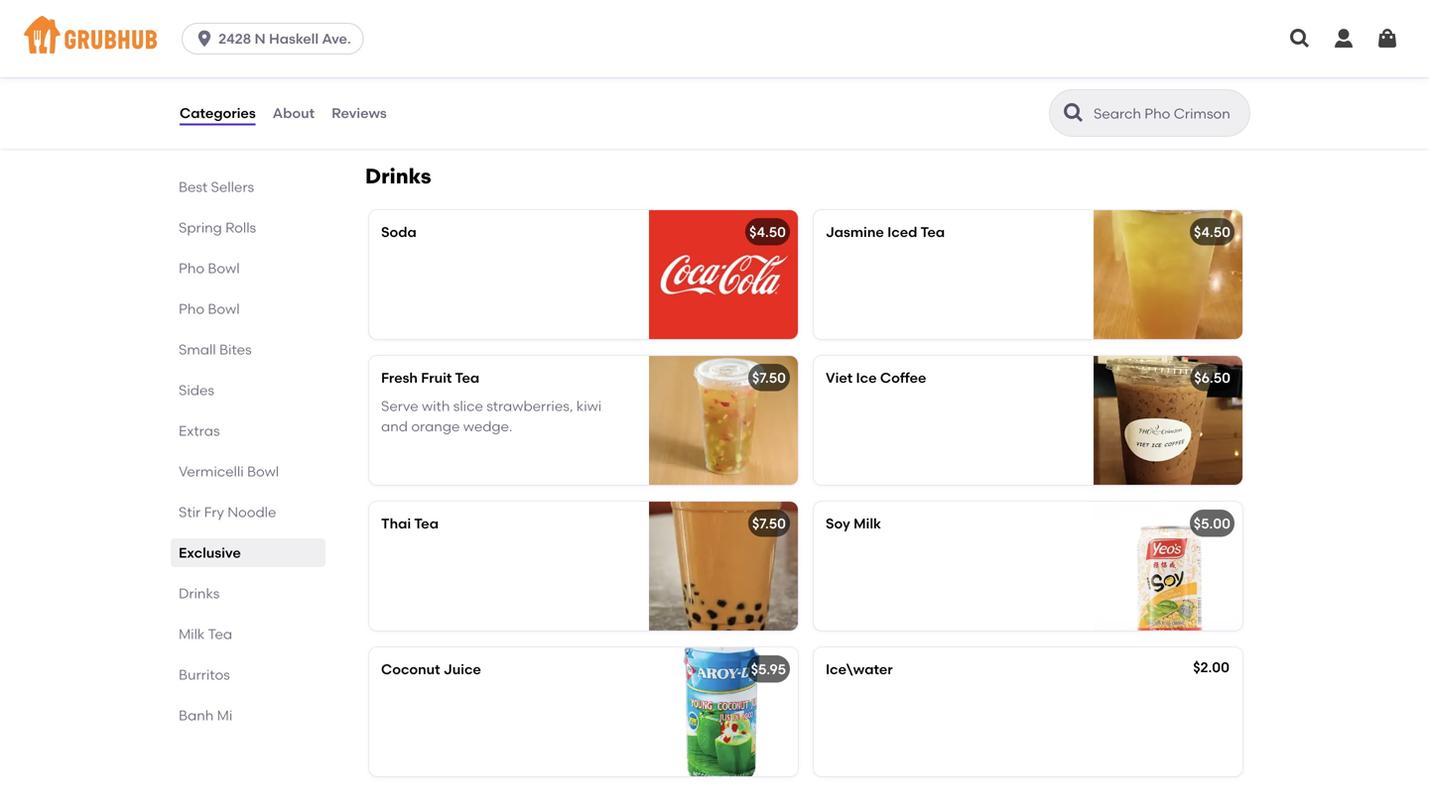 Task type: vqa. For each thing, say whether or not it's contained in the screenshot.
On time delivery
no



Task type: describe. For each thing, give the bounding box(es) containing it.
0 vertical spatial bowl
[[208, 260, 240, 277]]

slice
[[453, 398, 483, 415]]

ave.
[[322, 30, 351, 47]]

soy
[[826, 516, 850, 533]]

tea right thai
[[414, 516, 439, 533]]

Search Pho Crimson search field
[[1092, 104, 1244, 123]]

2428 n haskell ave. button
[[182, 23, 372, 55]]

2 svg image from the left
[[1332, 27, 1356, 51]]

fresh
[[381, 370, 418, 387]]

0 horizontal spatial drinks
[[179, 586, 220, 602]]

thai
[[381, 516, 411, 533]]

soda image
[[649, 211, 798, 340]]

jasmine iced tea
[[826, 224, 945, 241]]

jasmine
[[826, 224, 884, 241]]

n
[[255, 30, 266, 47]]

rolls
[[225, 219, 256, 236]]

0 horizontal spatial milk
[[179, 626, 205, 643]]

combo
[[442, 77, 492, 94]]

fresh fruit tea
[[381, 370, 480, 387]]

reviews
[[332, 105, 387, 121]]

wedge.
[[463, 418, 513, 435]]

mi
[[217, 708, 232, 725]]

2 vertical spatial bowl
[[247, 464, 279, 480]]

banh mi
[[179, 708, 232, 725]]

with
[[422, 398, 450, 415]]

$5.95
[[751, 662, 786, 679]]

orange
[[411, 418, 460, 435]]

ice
[[856, 370, 877, 387]]

and
[[381, 418, 408, 435]]

serve
[[381, 398, 418, 415]]

rice
[[534, 77, 564, 94]]

spring
[[179, 219, 222, 236]]

bites
[[219, 341, 252, 358]]

1 pho from the top
[[179, 260, 205, 277]]

thai tea
[[381, 516, 439, 533]]

exclusive
[[179, 545, 241, 562]]

viet
[[826, 370, 853, 387]]

about button
[[272, 77, 316, 149]]

coconut juice
[[381, 662, 481, 679]]

sides
[[179, 382, 214, 399]]

1 svg image from the left
[[1288, 27, 1312, 51]]

fry
[[204, 504, 224, 521]]

2 pho bowl from the top
[[179, 301, 240, 318]]

fried
[[496, 77, 530, 94]]

best sellers
[[179, 179, 254, 196]]

stir fry noodle
[[179, 504, 276, 521]]

haskell
[[269, 30, 319, 47]]

coconut
[[381, 662, 440, 679]]

$2.00
[[1193, 660, 1230, 677]]

soy milk image
[[1094, 502, 1243, 631]]

strawberries,
[[487, 398, 573, 415]]

coconut juice image
[[649, 648, 798, 777]]



Task type: locate. For each thing, give the bounding box(es) containing it.
stir
[[179, 504, 201, 521]]

milk up burritos
[[179, 626, 205, 643]]

spring rolls
[[179, 219, 256, 236]]

seafood
[[381, 77, 438, 94]]

milk
[[854, 516, 881, 533], [179, 626, 205, 643]]

iced
[[887, 224, 918, 241]]

pho up small
[[179, 301, 205, 318]]

best
[[179, 179, 208, 196]]

reviews button
[[331, 77, 388, 149]]

$4.50 for soda
[[749, 224, 786, 241]]

$4.50
[[749, 224, 786, 241], [1194, 224, 1231, 241]]

1 vertical spatial bowl
[[208, 301, 240, 318]]

viet ice coffee image
[[1094, 356, 1243, 486]]

1 vertical spatial milk
[[179, 626, 205, 643]]

jasmine iced tea image
[[1094, 211, 1243, 340]]

vermicelli bowl
[[179, 464, 279, 480]]

svg image
[[1288, 27, 1312, 51], [1332, 27, 1356, 51]]

1 $7.50 from the top
[[752, 370, 786, 387]]

0 vertical spatial drinks
[[365, 164, 431, 189]]

$6.50
[[1194, 370, 1231, 387]]

vermicelli
[[179, 464, 244, 480]]

search icon image
[[1062, 101, 1086, 125]]

categories
[[180, 105, 256, 121]]

drinks up milk tea
[[179, 586, 220, 602]]

milk tea
[[179, 626, 232, 643]]

seafood combo fried rice
[[381, 77, 564, 94]]

main navigation navigation
[[0, 0, 1429, 77]]

bowl up noodle on the left bottom of the page
[[247, 464, 279, 480]]

2 $7.50 from the top
[[752, 516, 786, 533]]

svg image
[[1376, 27, 1399, 51], [195, 29, 214, 49]]

banh
[[179, 708, 214, 725]]

1 vertical spatial pho bowl
[[179, 301, 240, 318]]

fresh fruit tea image
[[649, 356, 798, 486]]

0 vertical spatial milk
[[854, 516, 881, 533]]

$7.50 left soy
[[752, 516, 786, 533]]

0 vertical spatial pho bowl
[[179, 260, 240, 277]]

milk right soy
[[854, 516, 881, 533]]

fruit
[[421, 370, 452, 387]]

kiwi
[[576, 398, 602, 415]]

pho bowl
[[179, 260, 240, 277], [179, 301, 240, 318]]

0 vertical spatial $7.50
[[752, 370, 786, 387]]

bowl up "small bites"
[[208, 301, 240, 318]]

0 vertical spatial pho
[[179, 260, 205, 277]]

burritos
[[179, 667, 230, 684]]

viet ice coffee
[[826, 370, 926, 387]]

bowl
[[208, 260, 240, 277], [208, 301, 240, 318], [247, 464, 279, 480]]

1 pho bowl from the top
[[179, 260, 240, 277]]

juice
[[444, 662, 481, 679]]

soy milk
[[826, 516, 881, 533]]

1 $4.50 from the left
[[749, 224, 786, 241]]

pho bowl down spring rolls
[[179, 260, 240, 277]]

$7.50 for soy
[[752, 516, 786, 533]]

$7.50 for viet
[[752, 370, 786, 387]]

tea up burritos
[[208, 626, 232, 643]]

0 horizontal spatial $4.50
[[749, 224, 786, 241]]

0 horizontal spatial svg image
[[1288, 27, 1312, 51]]

svg image inside 2428 n haskell ave. button
[[195, 29, 214, 49]]

1 horizontal spatial drinks
[[365, 164, 431, 189]]

thai tea image
[[649, 502, 798, 631]]

coffee
[[880, 370, 926, 387]]

2 pho from the top
[[179, 301, 205, 318]]

soda
[[381, 224, 417, 241]]

2 $4.50 from the left
[[1194, 224, 1231, 241]]

drinks
[[365, 164, 431, 189], [179, 586, 220, 602]]

ice\water
[[826, 662, 893, 679]]

0 horizontal spatial svg image
[[195, 29, 214, 49]]

tea right iced
[[921, 224, 945, 241]]

extras
[[179, 423, 220, 440]]

small
[[179, 341, 216, 358]]

1 horizontal spatial svg image
[[1332, 27, 1356, 51]]

pho bowl up "small bites"
[[179, 301, 240, 318]]

$7.50 left viet
[[752, 370, 786, 387]]

$5.00
[[1194, 516, 1231, 533]]

1 horizontal spatial $4.50
[[1194, 224, 1231, 241]]

about
[[273, 105, 315, 121]]

tea
[[921, 224, 945, 241], [455, 370, 480, 387], [414, 516, 439, 533], [208, 626, 232, 643]]

serve with slice strawberries, kiwi and orange wedge.
[[381, 398, 602, 435]]

tea up slice
[[455, 370, 480, 387]]

pho down spring
[[179, 260, 205, 277]]

drinks up soda
[[365, 164, 431, 189]]

bowl down spring rolls
[[208, 260, 240, 277]]

2428 n haskell ave.
[[218, 30, 351, 47]]

2428
[[218, 30, 251, 47]]

categories button
[[179, 77, 257, 149]]

noodle
[[227, 504, 276, 521]]

1 vertical spatial drinks
[[179, 586, 220, 602]]

1 horizontal spatial svg image
[[1376, 27, 1399, 51]]

small bites
[[179, 341, 252, 358]]

1 vertical spatial $7.50
[[752, 516, 786, 533]]

sellers
[[211, 179, 254, 196]]

$7.50
[[752, 370, 786, 387], [752, 516, 786, 533]]

1 vertical spatial pho
[[179, 301, 205, 318]]

$16.95
[[745, 75, 785, 92]]

$4.50 for jasmine iced tea
[[1194, 224, 1231, 241]]

1 horizontal spatial milk
[[854, 516, 881, 533]]

pho
[[179, 260, 205, 277], [179, 301, 205, 318]]



